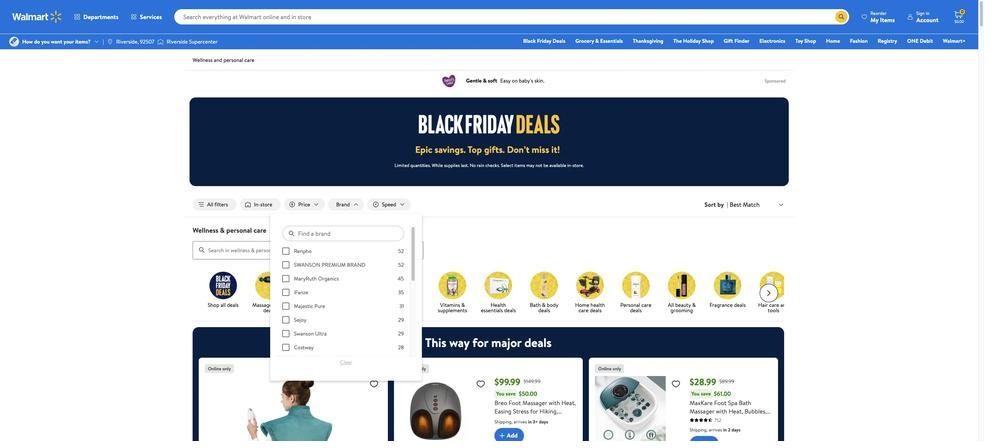 Task type: vqa. For each thing, say whether or not it's contained in the screenshot.
Food to the bottom
no



Task type: describe. For each thing, give the bounding box(es) containing it.
one debit
[[907, 37, 933, 45]]

care inside home health care deals
[[579, 306, 589, 314]]

sign in to add to favorites list, maxkare foot spa bath massager with heat, bubbles, and vibration, digital temperature control, 16 detachable massage rollers, soothe and comfort feet image
[[672, 379, 681, 389]]

personal for &
[[226, 226, 252, 235]]

best match
[[730, 200, 760, 209]]

deals inside the bath & body deals
[[539, 306, 550, 314]]

personal
[[621, 301, 640, 309]]

don't
[[507, 143, 530, 156]]

deals inside the protein & fitness deals
[[317, 306, 329, 314]]

shop all deals image
[[209, 272, 237, 299]]

all filters
[[207, 201, 228, 208]]

black
[[523, 37, 536, 45]]

all for all filters
[[207, 201, 213, 208]]

bubbles,
[[745, 407, 767, 415]]

personal care deals image
[[622, 272, 650, 299]]

gift finder link
[[721, 37, 753, 45]]

all beauty & grooming link
[[662, 272, 702, 314]]

electronics link
[[756, 37, 789, 45]]

only inside group
[[222, 365, 231, 372]]

& inside all beauty & grooming
[[692, 301, 696, 309]]

search image
[[199, 247, 205, 253]]

tools
[[768, 306, 779, 314]]

one debit link
[[904, 37, 937, 45]]

feet
[[538, 415, 549, 424]]

be
[[544, 162, 549, 169]]

how do you want your items?
[[22, 38, 91, 45]]

 image for riverside supercenter
[[157, 38, 164, 45]]

do
[[34, 38, 40, 45]]

finder
[[735, 37, 750, 45]]

Search in wellness & personal care deals search field
[[193, 241, 424, 259]]

shop inside the holiday shop link
[[702, 37, 714, 45]]

sort by |
[[705, 200, 728, 209]]

all filters button
[[193, 198, 237, 211]]

supplements
[[438, 306, 467, 314]]

how
[[22, 38, 33, 45]]

toy shop
[[796, 37, 816, 45]]

shave
[[393, 301, 407, 309]]

home link
[[823, 37, 844, 45]]

protein & fitness deals link
[[295, 272, 335, 314]]

massager inside you save $50.00 breo foot massager with heat, easing stress for hiking, tennis, golf fits feet up to men size 12
[[523, 399, 547, 407]]

walmart black friday deals for days image
[[419, 115, 560, 134]]

sign in to add to favorites list, maxkare large heating pad for back pain relief, 4 heat settings with auto shut-off, 24"x33"- green image
[[370, 379, 379, 389]]

fits
[[527, 415, 537, 424]]

52 for renpho
[[398, 247, 404, 255]]

only for $28.99
[[613, 365, 621, 372]]

vitamins & supplements link
[[433, 272, 472, 314]]

registry link
[[875, 37, 901, 45]]

arrives for in 3+ days
[[514, 418, 527, 425]]

and down supercenter
[[214, 56, 222, 64]]

epic savings. top gifts. don't miss it!
[[415, 143, 560, 156]]

you for breo
[[496, 390, 505, 397]]

you
[[41, 38, 50, 45]]

shop inside toy shop link
[[805, 37, 816, 45]]

not
[[536, 162, 542, 169]]

deals right major
[[525, 334, 552, 351]]

top
[[468, 143, 482, 156]]

all beauty & grooming image
[[668, 272, 696, 299]]

want
[[51, 38, 62, 45]]

all for all beauty & grooming
[[668, 301, 674, 309]]

online inside group
[[208, 365, 221, 372]]

home health care deals image
[[576, 272, 604, 299]]

ifanze
[[294, 289, 308, 296]]

online only for $99.99
[[403, 365, 426, 372]]

protein & fitness deals
[[301, 301, 329, 314]]

grocery & essentials
[[576, 37, 623, 45]]

swanson ultra
[[294, 330, 327, 338]]

& for vitamins
[[461, 301, 465, 309]]

in-store
[[254, 201, 272, 208]]

0 horizontal spatial |
[[103, 38, 104, 45]]

massage & spa deals image
[[255, 272, 283, 299]]

search icon image
[[839, 14, 845, 20]]

and down maxkare
[[690, 415, 699, 424]]

 image for how do you want your items?
[[9, 37, 19, 47]]

friday
[[537, 37, 552, 45]]

the holiday shop link
[[670, 37, 717, 45]]

with inside you save $61.00 maxkare foot spa bath massager with heat, bubbles, and vibration, digital temperature control, 16 detachable massage rollers, soothe and comfort feet
[[716, 407, 727, 415]]

deals inside the personal care deals
[[630, 306, 642, 314]]

only for $99.99
[[418, 365, 426, 372]]

brand
[[347, 261, 366, 269]]

way
[[449, 334, 470, 351]]

next slide for chipmodulewithimages list image
[[760, 284, 778, 302]]

maryruth
[[294, 275, 317, 283]]

best
[[730, 200, 742, 209]]

pure
[[315, 302, 325, 310]]

shave deals image
[[393, 272, 421, 299]]

bath inside the bath & body deals
[[530, 301, 541, 309]]

52 for swanson premium brand
[[398, 261, 404, 269]]

digital
[[728, 415, 746, 424]]

personal for and
[[224, 56, 243, 64]]

bath & body deals link
[[524, 272, 564, 314]]

personal care deals link
[[616, 272, 656, 314]]

29 for sejoy
[[398, 316, 404, 324]]

departments button
[[68, 8, 125, 26]]

grooming
[[671, 306, 693, 314]]

while
[[432, 162, 443, 169]]

easing
[[495, 407, 512, 415]]

vitamins & supplements
[[438, 301, 467, 314]]

Wellness & personal care search field
[[183, 226, 795, 259]]

massage inside you save $61.00 maxkare foot spa bath massager with heat, bubbles, and vibration, digital temperature control, 16 detachable massage rollers, soothe and comfort feet
[[722, 432, 744, 441]]

items?
[[75, 38, 91, 45]]

personal care deals
[[621, 301, 652, 314]]

home health care deals
[[575, 301, 605, 314]]

add to cart image
[[693, 439, 702, 441]]

care inside the personal care deals
[[642, 301, 652, 309]]

all
[[221, 301, 226, 309]]

and inside hair care and tools
[[781, 301, 789, 309]]

may
[[527, 162, 535, 169]]

the holiday shop
[[674, 37, 714, 45]]

with inside you save $50.00 breo foot massager with heat, easing stress for hiking, tennis, golf fits feet up to men size 12
[[549, 399, 560, 407]]

& for massage
[[273, 301, 277, 309]]

heat, inside you save $50.00 breo foot massager with heat, easing stress for hiking, tennis, golf fits feet up to men size 12
[[562, 399, 576, 407]]

and down shipping, arrives in 2 days
[[710, 441, 720, 441]]

arrives for in 2 days
[[709, 426, 722, 433]]

days for shipping, arrives in 2 days
[[732, 426, 741, 433]]

riverside
[[167, 38, 188, 45]]

save for breo
[[506, 390, 516, 397]]

in for in 2 days
[[723, 426, 727, 433]]

deals right fragrance
[[734, 301, 746, 309]]

Walmart Site-Wide search field
[[174, 9, 849, 24]]

golf
[[514, 415, 526, 424]]

size
[[508, 424, 518, 432]]

shipping, for shipping, arrives in 3+ days
[[495, 418, 513, 425]]

price
[[298, 201, 310, 208]]

checks.
[[486, 162, 500, 169]]

bath & body deals image
[[531, 272, 558, 299]]

health essentials deals link
[[479, 272, 518, 314]]

massage inside massage & spa deals
[[252, 301, 272, 309]]

organics
[[318, 275, 339, 283]]

toy shop link
[[792, 37, 820, 45]]

$61.00
[[714, 390, 731, 398]]

hair care and tools
[[758, 301, 789, 314]]

majestic
[[294, 302, 313, 310]]

wellness and personal care
[[193, 56, 254, 64]]

$28.99 group
[[595, 364, 772, 441]]

essentials
[[481, 306, 503, 314]]

walmart image
[[12, 11, 62, 23]]

it!
[[552, 143, 560, 156]]

shipping, arrives in 2 days
[[690, 426, 741, 433]]

renpho
[[294, 247, 312, 255]]

clear button
[[283, 356, 410, 369]]

maxkare
[[690, 399, 713, 407]]

beauty
[[675, 301, 691, 309]]

thanksgiving link
[[630, 37, 667, 45]]

select
[[501, 162, 513, 169]]

$99.99
[[495, 375, 521, 388]]

in for in 3+ days
[[528, 418, 532, 425]]

& for protein
[[322, 301, 326, 309]]

fragrance deals image
[[714, 272, 742, 299]]

fragrance deals link
[[708, 272, 748, 309]]



Task type: locate. For each thing, give the bounding box(es) containing it.
shipping, inside '$99.99' group
[[495, 418, 513, 425]]

& for bath
[[542, 301, 546, 309]]

you up maxkare
[[691, 390, 700, 397]]

0 vertical spatial arrives
[[514, 418, 527, 425]]

0 vertical spatial home
[[826, 37, 840, 45]]

1 you from the left
[[496, 390, 505, 397]]

1 vertical spatial days
[[732, 426, 741, 433]]

gift finder
[[724, 37, 750, 45]]

$28.99
[[690, 375, 716, 388]]

1 only from the left
[[222, 365, 231, 372]]

massager inside you save $61.00 maxkare foot spa bath massager with heat, bubbles, and vibration, digital temperature control, 16 detachable massage rollers, soothe and comfort feet
[[690, 407, 715, 415]]

1 horizontal spatial massager
[[690, 407, 715, 415]]

shipping,
[[495, 418, 513, 425], [690, 426, 708, 433]]

1 horizontal spatial only
[[418, 365, 426, 372]]

swanson premium brand
[[294, 261, 366, 269]]

29 down 31
[[398, 316, 404, 324]]

you for maxkare
[[691, 390, 700, 397]]

1 vertical spatial arrives
[[709, 426, 722, 433]]

0 horizontal spatial only
[[222, 365, 231, 372]]

0 vertical spatial 52
[[398, 247, 404, 255]]

protein & fitness deals image
[[301, 272, 329, 299]]

days inside $28.99 group
[[732, 426, 741, 433]]

& inside wellness & personal care search box
[[220, 226, 225, 235]]

1 horizontal spatial shipping,
[[690, 426, 708, 433]]

departments
[[83, 13, 119, 21]]

| right by
[[727, 200, 728, 209]]

& left body
[[542, 301, 546, 309]]

you save $61.00 maxkare foot spa bath massager with heat, bubbles, and vibration, digital temperature control, 16 detachable massage rollers, soothe and comfort feet
[[690, 390, 767, 441]]

& for wellness
[[220, 226, 225, 235]]

wellness down supercenter
[[193, 56, 213, 64]]

deals right the essentials at bottom
[[504, 306, 516, 314]]

shipping, for shipping, arrives in 2 days
[[690, 426, 708, 433]]

last.
[[461, 162, 469, 169]]

shop left all
[[208, 301, 219, 309]]

account
[[917, 15, 939, 24]]

$0.00
[[955, 19, 964, 24]]

1 horizontal spatial home
[[826, 37, 840, 45]]

temperature
[[690, 424, 724, 432]]

massage
[[252, 301, 272, 309], [722, 432, 744, 441]]

0 vertical spatial bath
[[530, 301, 541, 309]]

one
[[907, 37, 919, 45]]

in left 3+
[[528, 418, 532, 425]]

you up breo
[[496, 390, 505, 397]]

major
[[491, 334, 522, 351]]

home left health
[[575, 301, 589, 309]]

days inside '$99.99' group
[[539, 418, 548, 425]]

this
[[425, 334, 447, 351]]

1 vertical spatial personal
[[226, 226, 252, 235]]

0 vertical spatial wellness
[[193, 56, 213, 64]]

0 horizontal spatial shop
[[208, 301, 219, 309]]

deals inside health essentials deals
[[504, 306, 516, 314]]

comfort
[[721, 441, 744, 441]]

speed button
[[368, 198, 411, 211]]

arrives down the 752
[[709, 426, 722, 433]]

quantities.
[[411, 162, 431, 169]]

0 horizontal spatial all
[[207, 201, 213, 208]]

1 vertical spatial all
[[668, 301, 674, 309]]

1 vertical spatial shipping,
[[690, 426, 708, 433]]

2 52 from the top
[[398, 261, 404, 269]]

& right protein
[[322, 301, 326, 309]]

sort and filter section element
[[183, 192, 795, 217]]

0 horizontal spatial foot
[[509, 399, 521, 407]]

rollers,
[[746, 432, 765, 441]]

52
[[398, 247, 404, 255], [398, 261, 404, 269]]

control,
[[725, 424, 747, 432]]

shop inside shop all deals link
[[208, 301, 219, 309]]

filters
[[215, 201, 228, 208]]

wellness
[[193, 56, 213, 64], [193, 226, 218, 235]]

2 horizontal spatial shop
[[805, 37, 816, 45]]

online for $99.99
[[403, 365, 417, 372]]

online only group
[[205, 364, 382, 441]]

1 online from the left
[[208, 365, 221, 372]]

0 horizontal spatial  image
[[9, 37, 19, 47]]

None checkbox
[[283, 262, 289, 268], [283, 289, 289, 296], [283, 303, 289, 310], [283, 317, 289, 323], [283, 330, 289, 337], [283, 262, 289, 268], [283, 289, 289, 296], [283, 303, 289, 310], [283, 317, 289, 323], [283, 330, 289, 337]]

walmart+
[[943, 37, 966, 45]]

1 vertical spatial home
[[575, 301, 589, 309]]

1 save from the left
[[506, 390, 516, 397]]

for up 3+
[[530, 407, 538, 415]]

sign in to add to favorites list, breo foot massager with heat,  easing stress for hiking, tennis, golf fits feet up to men size 12 image
[[476, 379, 485, 389]]

group containing renpho
[[283, 247, 404, 441]]

holiday
[[683, 37, 701, 45]]

massage & spa deals link
[[249, 272, 289, 314]]

1 horizontal spatial days
[[732, 426, 741, 433]]

0 vertical spatial personal
[[224, 56, 243, 64]]

0 horizontal spatial bath
[[530, 301, 541, 309]]

0 horizontal spatial for
[[473, 334, 488, 351]]

for right way
[[473, 334, 488, 351]]

1 vertical spatial bath
[[739, 399, 751, 407]]

foot inside you save $61.00 maxkare foot spa bath massager with heat, bubbles, and vibration, digital temperature control, 16 detachable massage rollers, soothe and comfort feet
[[714, 399, 727, 407]]

massage left spa
[[252, 301, 272, 309]]

bath left body
[[530, 301, 541, 309]]

&
[[595, 37, 599, 45], [220, 226, 225, 235], [273, 301, 277, 309], [322, 301, 326, 309], [461, 301, 465, 309], [542, 301, 546, 309], [692, 301, 696, 309]]

sejoy
[[294, 316, 306, 324]]

1 vertical spatial 52
[[398, 261, 404, 269]]

items
[[880, 15, 895, 24]]

online only inside $28.99 group
[[598, 365, 621, 372]]

ultra
[[315, 330, 327, 338]]

1 horizontal spatial in
[[723, 426, 727, 433]]

you inside you save $50.00 breo foot massager with heat, easing stress for hiking, tennis, golf fits feet up to men size 12
[[496, 390, 505, 397]]

save inside you save $50.00 breo foot massager with heat, easing stress for hiking, tennis, golf fits feet up to men size 12
[[506, 390, 516, 397]]

vitamins & supplements image
[[439, 272, 466, 299]]

health essentials deals
[[481, 301, 516, 314]]

electronics
[[760, 37, 786, 45]]

0 horizontal spatial online
[[208, 365, 221, 372]]

1 vertical spatial |
[[727, 200, 728, 209]]

hair care and tools link
[[754, 272, 794, 314]]

shop all deals link
[[203, 272, 243, 309]]

arrives inside '$99.99' group
[[514, 418, 527, 425]]

0 horizontal spatial in
[[528, 418, 532, 425]]

all inside button
[[207, 201, 213, 208]]

29 up 28
[[398, 330, 404, 338]]

0 vertical spatial shipping,
[[495, 418, 513, 425]]

with up the 752
[[716, 407, 727, 415]]

shop right the holiday
[[702, 37, 714, 45]]

all inside all beauty & grooming
[[668, 301, 674, 309]]

1 horizontal spatial online
[[403, 365, 417, 372]]

& inside 'grocery & essentials' "link"
[[595, 37, 599, 45]]

online only for $28.99
[[598, 365, 621, 372]]

& left spa
[[273, 301, 277, 309]]

1 vertical spatial massage
[[722, 432, 744, 441]]

0 $0.00
[[955, 8, 964, 24]]

| inside sort and filter section element
[[727, 200, 728, 209]]

1 horizontal spatial for
[[530, 407, 538, 415]]

shipping, up add to cart icon in the right of the page
[[690, 426, 708, 433]]

0 vertical spatial massage
[[252, 301, 272, 309]]

& inside the bath & body deals
[[542, 301, 546, 309]]

0 horizontal spatial massager
[[523, 399, 547, 407]]

1 vertical spatial for
[[530, 407, 538, 415]]

0 vertical spatial |
[[103, 38, 104, 45]]

deals down bath & body deals image
[[539, 306, 550, 314]]

wellness up search icon
[[193, 226, 218, 235]]

0 horizontal spatial shipping,
[[495, 418, 513, 425]]

care inside search box
[[254, 226, 266, 235]]

1 vertical spatial 29
[[398, 330, 404, 338]]

None checkbox
[[283, 248, 289, 255], [283, 275, 289, 282], [283, 344, 289, 351], [283, 248, 289, 255], [283, 275, 289, 282], [283, 344, 289, 351]]

health
[[591, 301, 605, 309]]

gifts.
[[484, 143, 505, 156]]

2 only from the left
[[418, 365, 426, 372]]

bath & body deals
[[530, 301, 559, 314]]

heat, up control,
[[729, 407, 743, 415]]

grocery
[[576, 37, 594, 45]]

all beauty & grooming
[[668, 301, 696, 314]]

0 horizontal spatial heat,
[[562, 399, 576, 407]]

2 horizontal spatial online only
[[598, 365, 621, 372]]

wellness for wellness & personal care
[[193, 226, 218, 235]]

1 29 from the top
[[398, 316, 404, 324]]

only inside '$99.99' group
[[418, 365, 426, 372]]

0 vertical spatial days
[[539, 418, 548, 425]]

save for maxkare
[[701, 390, 711, 397]]

foot inside you save $50.00 breo foot massager with heat, easing stress for hiking, tennis, golf fits feet up to men size 12
[[509, 399, 521, 407]]

save
[[506, 390, 516, 397], [701, 390, 711, 397]]

1 horizontal spatial |
[[727, 200, 728, 209]]

in
[[926, 10, 930, 16]]

29 for swanson ultra
[[398, 330, 404, 338]]

match
[[743, 200, 760, 209]]

1 52 from the top
[[398, 247, 404, 255]]

1 horizontal spatial  image
[[157, 38, 164, 45]]

massage down 'digital'
[[722, 432, 744, 441]]

in inside $28.99 group
[[723, 426, 727, 433]]

0 horizontal spatial you
[[496, 390, 505, 397]]

registry
[[878, 37, 897, 45]]

deals down personal care deals image
[[630, 306, 642, 314]]

bath inside you save $61.00 maxkare foot spa bath massager with heat, bubbles, and vibration, digital temperature control, 16 detachable massage rollers, soothe and comfort feet
[[739, 399, 751, 407]]

2 horizontal spatial online
[[598, 365, 612, 372]]

deals right 31
[[408, 301, 420, 309]]

3 online from the left
[[598, 365, 612, 372]]

45
[[398, 275, 404, 283]]

2 horizontal spatial only
[[613, 365, 621, 372]]

with up up
[[549, 399, 560, 407]]

bath right spa
[[739, 399, 751, 407]]

foot right breo
[[509, 399, 521, 407]]

foot for easing
[[509, 399, 521, 407]]

& right vitamins
[[461, 301, 465, 309]]

deals inside massage & spa deals
[[263, 306, 275, 314]]

deals down the home health care deals image
[[590, 306, 602, 314]]

and right "tools"
[[781, 301, 789, 309]]

1 horizontal spatial you
[[691, 390, 700, 397]]

online inside '$99.99' group
[[403, 365, 417, 372]]

| right items?
[[103, 38, 104, 45]]

up
[[551, 415, 557, 424]]

soothe
[[690, 441, 709, 441]]

0 horizontal spatial home
[[575, 301, 589, 309]]

wellness for wellness and personal care
[[193, 56, 213, 64]]

$99.99 group
[[400, 364, 577, 441]]

arrives inside $28.99 group
[[709, 426, 722, 433]]

1 vertical spatial wellness
[[193, 226, 218, 235]]

days for shipping, arrives in 3+ days
[[539, 418, 548, 425]]

2 online from the left
[[403, 365, 417, 372]]

brand
[[336, 201, 350, 208]]

home for home
[[826, 37, 840, 45]]

care inside hair care and tools
[[769, 301, 779, 309]]

heat, up "to" at the right of page
[[562, 399, 576, 407]]

save inside you save $61.00 maxkare foot spa bath massager with heat, bubbles, and vibration, digital temperature control, 16 detachable massage rollers, soothe and comfort feet
[[701, 390, 711, 397]]

foot for with
[[714, 399, 727, 407]]

swanson
[[294, 261, 320, 269]]

1 horizontal spatial with
[[716, 407, 727, 415]]

massager down $50.00
[[523, 399, 547, 407]]

1 foot from the left
[[509, 399, 521, 407]]

0 vertical spatial for
[[473, 334, 488, 351]]

wellness inside search box
[[193, 226, 218, 235]]

limited
[[395, 162, 409, 169]]

add to cart image
[[498, 431, 507, 440]]

fragrance
[[710, 301, 733, 309]]

1 vertical spatial in
[[723, 426, 727, 433]]

for inside you save $50.00 breo foot massager with heat, easing stress for hiking, tennis, golf fits feet up to men size 12
[[530, 407, 538, 415]]

& right beauty
[[692, 301, 696, 309]]

all left beauty
[[668, 301, 674, 309]]

hair care and tools image
[[760, 272, 787, 299]]

days right 2
[[732, 426, 741, 433]]

1 online only from the left
[[208, 365, 231, 372]]

foot down $61.00
[[714, 399, 727, 407]]

0 horizontal spatial arrives
[[514, 418, 527, 425]]

& right "grocery"
[[595, 37, 599, 45]]

deals right fitness
[[317, 306, 329, 314]]

shop right toy
[[805, 37, 816, 45]]

1 horizontal spatial arrives
[[709, 426, 722, 433]]

0 horizontal spatial save
[[506, 390, 516, 397]]

home inside home health care deals
[[575, 301, 589, 309]]

majestic pure
[[294, 302, 325, 310]]

all left filters
[[207, 201, 213, 208]]

0 vertical spatial in
[[528, 418, 532, 425]]

deals
[[553, 37, 566, 45]]

clear
[[340, 359, 352, 366]]

& inside massage & spa deals
[[273, 301, 277, 309]]

2 save from the left
[[701, 390, 711, 397]]

 image left how
[[9, 37, 19, 47]]

2 you from the left
[[691, 390, 700, 397]]

toy
[[796, 37, 803, 45]]

in-
[[254, 201, 260, 208]]

1 horizontal spatial all
[[668, 301, 674, 309]]

debit
[[920, 37, 933, 45]]

home for home health care deals
[[575, 301, 589, 309]]

arrives down stress
[[514, 418, 527, 425]]

 image
[[9, 37, 19, 47], [157, 38, 164, 45]]

 image
[[107, 39, 113, 45]]

 image right the 92507
[[157, 38, 164, 45]]

3 online only from the left
[[598, 365, 621, 372]]

sign
[[917, 10, 925, 16]]

0 horizontal spatial massage
[[252, 301, 272, 309]]

2 29 from the top
[[398, 330, 404, 338]]

deals right all
[[227, 301, 239, 309]]

online
[[208, 365, 221, 372], [403, 365, 417, 372], [598, 365, 612, 372]]

35
[[398, 289, 404, 296]]

personal inside search box
[[226, 226, 252, 235]]

riverside supercenter
[[167, 38, 218, 45]]

foot
[[509, 399, 521, 407], [714, 399, 727, 407]]

$99.99 $149.99
[[495, 375, 541, 388]]

1 horizontal spatial shop
[[702, 37, 714, 45]]

spa
[[278, 301, 286, 309]]

hiking,
[[540, 407, 558, 415]]

in left 2
[[723, 426, 727, 433]]

health essentials deals image
[[485, 272, 512, 299]]

online only inside group
[[208, 365, 231, 372]]

protein
[[304, 301, 321, 309]]

feet
[[746, 441, 758, 441]]

& for grocery
[[595, 37, 599, 45]]

reorder my items
[[871, 10, 895, 24]]

the
[[674, 37, 682, 45]]

2 foot from the left
[[714, 399, 727, 407]]

1 horizontal spatial save
[[701, 390, 711, 397]]

& down filters
[[220, 226, 225, 235]]

days right 3+
[[539, 418, 548, 425]]

1 horizontal spatial heat,
[[729, 407, 743, 415]]

1 horizontal spatial foot
[[714, 399, 727, 407]]

92507
[[140, 38, 154, 45]]

shipping, down easing
[[495, 418, 513, 425]]

and
[[214, 56, 222, 64], [781, 301, 789, 309], [690, 415, 699, 424], [710, 441, 720, 441]]

only inside $28.99 group
[[613, 365, 621, 372]]

breo
[[495, 399, 507, 407]]

1 horizontal spatial online only
[[403, 365, 426, 372]]

group
[[283, 247, 404, 441]]

0 vertical spatial 29
[[398, 316, 404, 324]]

0 horizontal spatial days
[[539, 418, 548, 425]]

sort
[[705, 200, 716, 209]]

29
[[398, 316, 404, 324], [398, 330, 404, 338]]

online only inside '$99.99' group
[[403, 365, 426, 372]]

2 online only from the left
[[403, 365, 426, 372]]

massager up 'temperature'
[[690, 407, 715, 415]]

for
[[473, 334, 488, 351], [530, 407, 538, 415]]

3 only from the left
[[613, 365, 621, 372]]

shipping, inside $28.99 group
[[690, 426, 708, 433]]

Search search field
[[174, 9, 849, 24]]

in inside '$99.99' group
[[528, 418, 532, 425]]

save up maxkare
[[701, 390, 711, 397]]

online inside $28.99 group
[[598, 365, 612, 372]]

0 horizontal spatial with
[[549, 399, 560, 407]]

home down 'search icon'
[[826, 37, 840, 45]]

store
[[260, 201, 272, 208]]

save down $99.99
[[506, 390, 516, 397]]

online for $28.99
[[598, 365, 612, 372]]

|
[[103, 38, 104, 45], [727, 200, 728, 209]]

reorder
[[871, 10, 887, 16]]

personal
[[224, 56, 243, 64], [226, 226, 252, 235]]

& inside the protein & fitness deals
[[322, 301, 326, 309]]

1 horizontal spatial bath
[[739, 399, 751, 407]]

deals inside home health care deals
[[590, 306, 602, 314]]

heat, inside you save $61.00 maxkare foot spa bath massager with heat, bubbles, and vibration, digital temperature control, 16 detachable massage rollers, soothe and comfort feet
[[729, 407, 743, 415]]

0 horizontal spatial online only
[[208, 365, 231, 372]]

Find a brand search field
[[283, 226, 404, 241]]

2 wellness from the top
[[193, 226, 218, 235]]

0 vertical spatial all
[[207, 201, 213, 208]]

you inside you save $61.00 maxkare foot spa bath massager with heat, bubbles, and vibration, digital temperature control, 16 detachable massage rollers, soothe and comfort feet
[[691, 390, 700, 397]]

only
[[222, 365, 231, 372], [418, 365, 426, 372], [613, 365, 621, 372]]

1 horizontal spatial massage
[[722, 432, 744, 441]]

in-store button
[[240, 198, 281, 211]]

arrives
[[514, 418, 527, 425], [709, 426, 722, 433]]

1 wellness from the top
[[193, 56, 213, 64]]

& inside vitamins & supplements
[[461, 301, 465, 309]]

deals left spa
[[263, 306, 275, 314]]



